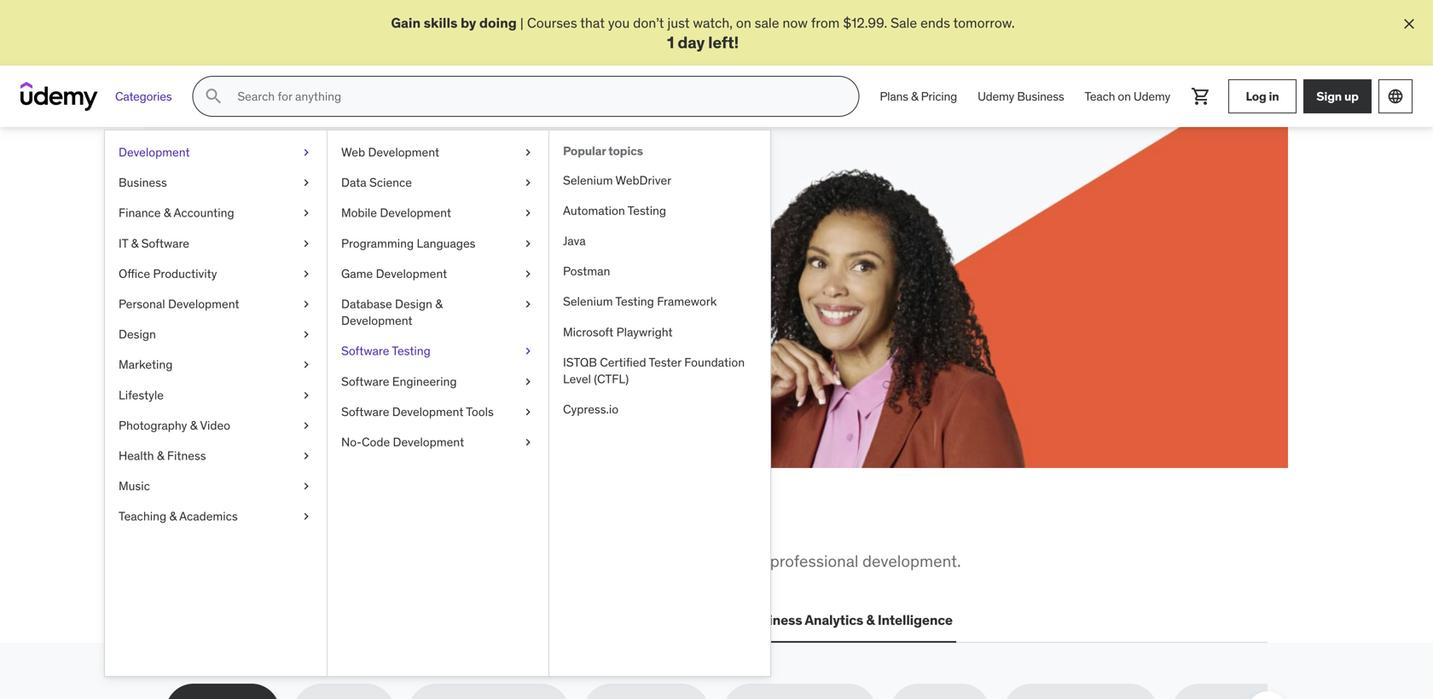 Task type: vqa. For each thing, say whether or not it's contained in the screenshot.
the bottom Work
no



Task type: locate. For each thing, give the bounding box(es) containing it.
1 horizontal spatial skills
[[338, 551, 374, 572]]

software up code
[[341, 404, 389, 420]]

0 horizontal spatial on
[[736, 14, 751, 32]]

1 selenium from the top
[[563, 173, 613, 188]]

cypress.io link
[[549, 395, 770, 425]]

design down the personal
[[119, 327, 156, 342]]

up
[[1345, 89, 1359, 104]]

business
[[1017, 89, 1064, 104], [119, 175, 167, 190], [745, 612, 802, 629]]

xsmall image inside design link
[[299, 327, 313, 343]]

supports
[[602, 551, 667, 572]]

1 vertical spatial tomorrow.
[[353, 297, 414, 314]]

1
[[667, 32, 674, 52]]

0 horizontal spatial it
[[119, 236, 128, 251]]

sale inside learn, practice, succeed (and save) courses for every skill in your learning journey, starting at $12.99. sale ends tomorrow.
[[290, 297, 316, 314]]

xsmall image inside data science link
[[521, 175, 535, 191]]

xsmall image inside no-code development link
[[521, 434, 535, 451]]

xsmall image inside 'it & software' link
[[299, 235, 313, 252]]

tomorrow. inside learn, practice, succeed (and save) courses for every skill in your learning journey, starting at $12.99. sale ends tomorrow.
[[353, 297, 414, 314]]

0 vertical spatial on
[[736, 14, 751, 32]]

0 horizontal spatial data
[[341, 175, 367, 190]]

1 horizontal spatial on
[[1118, 89, 1131, 104]]

1 vertical spatial courses
[[227, 278, 277, 295]]

1 vertical spatial you
[[337, 509, 385, 544]]

courses inside gain skills by doing | courses that you don't just watch, on sale now from $12.99. sale ends tomorrow. 1 day left!
[[527, 14, 577, 32]]

software up "software engineering"
[[341, 344, 389, 359]]

xsmall image for lifestyle
[[299, 387, 313, 404]]

design
[[395, 297, 432, 312], [119, 327, 156, 342]]

design inside database design & development
[[395, 297, 432, 312]]

automation testing
[[563, 203, 666, 218]]

0 horizontal spatial $12.99.
[[242, 297, 287, 314]]

science down web development
[[369, 175, 412, 190]]

1 vertical spatial testing
[[615, 294, 654, 310]]

software down the software testing
[[341, 374, 389, 389]]

office productivity link
[[105, 259, 327, 289]]

0 vertical spatial it
[[119, 236, 128, 251]]

xsmall image inside finance & accounting link
[[299, 205, 313, 222]]

xsmall image inside photography & video link
[[299, 418, 313, 434]]

categories button
[[105, 76, 182, 117]]

$12.99. right from
[[843, 14, 887, 32]]

0 vertical spatial sale
[[891, 14, 917, 32]]

1 vertical spatial design
[[119, 327, 156, 342]]

data down web
[[341, 175, 367, 190]]

selenium
[[563, 173, 613, 188], [563, 294, 613, 310]]

$12.99. inside gain skills by doing | courses that you don't just watch, on sale now from $12.99. sale ends tomorrow. 1 day left!
[[843, 14, 887, 32]]

business analytics & intelligence
[[745, 612, 953, 629]]

database design & development
[[341, 297, 443, 329]]

& for pricing
[[911, 89, 918, 104]]

1 horizontal spatial ends
[[921, 14, 950, 32]]

xsmall image for software engineering
[[521, 374, 535, 390]]

1 horizontal spatial business
[[745, 612, 802, 629]]

1 horizontal spatial you
[[608, 14, 630, 32]]

business inside button
[[745, 612, 802, 629]]

game development link
[[328, 259, 549, 289]]

0 horizontal spatial udemy
[[978, 89, 1015, 104]]

all
[[166, 509, 205, 544]]

xsmall image inside personal development link
[[299, 296, 313, 313]]

in right log
[[1269, 89, 1279, 104]]

2 vertical spatial in
[[461, 509, 487, 544]]

0 horizontal spatial data science
[[341, 175, 412, 190]]

0 vertical spatial business
[[1017, 89, 1064, 104]]

software inside "software testing" link
[[341, 344, 389, 359]]

ends for save)
[[320, 297, 349, 314]]

you up to
[[337, 509, 385, 544]]

xsmall image for finance & accounting
[[299, 205, 313, 222]]

science down catalog
[[552, 612, 602, 629]]

xsmall image for software testing
[[521, 343, 535, 360]]

xsmall image inside development link
[[299, 144, 313, 161]]

place
[[546, 509, 617, 544]]

academics
[[179, 509, 238, 525]]

2 horizontal spatial skills
[[424, 14, 458, 32]]

every
[[300, 278, 333, 295]]

software
[[141, 236, 189, 251], [341, 344, 389, 359], [341, 374, 389, 389], [341, 404, 389, 420]]

now
[[783, 14, 808, 32]]

courses inside learn, practice, succeed (and save) courses for every skill in your learning journey, starting at $12.99. sale ends tomorrow.
[[227, 278, 277, 295]]

data science inside data science 'button'
[[519, 612, 602, 629]]

istqb certified tester foundation level (ctfl)
[[563, 355, 745, 387]]

data science down web development
[[341, 175, 412, 190]]

udemy left shopping cart with 0 items image
[[1134, 89, 1171, 104]]

shopping cart with 0 items image
[[1191, 86, 1211, 107]]

0 vertical spatial data
[[341, 175, 367, 190]]

2 vertical spatial business
[[745, 612, 802, 629]]

skill
[[336, 278, 360, 295]]

& right plans
[[911, 89, 918, 104]]

0 horizontal spatial science
[[369, 175, 412, 190]]

it inside button
[[306, 612, 318, 629]]

on right teach
[[1118, 89, 1131, 104]]

0 horizontal spatial sale
[[290, 297, 316, 314]]

rounded
[[706, 551, 766, 572]]

business up the finance
[[119, 175, 167, 190]]

courses up at
[[227, 278, 277, 295]]

$12.99. inside learn, practice, succeed (and save) courses for every skill in your learning journey, starting at $12.99. sale ends tomorrow.
[[242, 297, 287, 314]]

udemy
[[978, 89, 1015, 104], [1134, 89, 1171, 104]]

1 vertical spatial data
[[519, 612, 549, 629]]

software inside the software development tools "link"
[[341, 404, 389, 420]]

0 horizontal spatial business
[[119, 175, 167, 190]]

data inside 'button'
[[519, 612, 549, 629]]

|
[[520, 14, 524, 32]]

from
[[166, 551, 203, 572]]

xsmall image inside 'business' link
[[299, 175, 313, 191]]

you right that
[[608, 14, 630, 32]]

1 horizontal spatial science
[[552, 612, 602, 629]]

tomorrow. down your
[[353, 297, 414, 314]]

& right teaching
[[169, 509, 177, 525]]

from
[[811, 14, 840, 32]]

0 vertical spatial $12.99.
[[843, 14, 887, 32]]

sign
[[1317, 89, 1342, 104]]

skills left to
[[338, 551, 374, 572]]

teaching & academics link
[[105, 502, 327, 532]]

skills inside gain skills by doing | courses that you don't just watch, on sale now from $12.99. sale ends tomorrow. 1 day left!
[[424, 14, 458, 32]]

software inside software engineering link
[[341, 374, 389, 389]]

0 horizontal spatial you
[[337, 509, 385, 544]]

1 vertical spatial science
[[552, 612, 602, 629]]

sale
[[755, 14, 779, 32]]

development inside database design & development
[[341, 313, 413, 329]]

1 vertical spatial selenium
[[563, 294, 613, 310]]

sale down every
[[290, 297, 316, 314]]

xsmall image inside the 'health & fitness' link
[[299, 448, 313, 465]]

1 horizontal spatial courses
[[527, 14, 577, 32]]

webdriver
[[616, 173, 672, 188]]

in inside all the skills you need in one place from critical workplace skills to technical topics, our catalog supports well-rounded professional development.
[[461, 509, 487, 544]]

xsmall image inside database design & development link
[[521, 296, 535, 313]]

data science for data science 'button'
[[519, 612, 602, 629]]

sale inside gain skills by doing | courses that you don't just watch, on sale now from $12.99. sale ends tomorrow. 1 day left!
[[891, 14, 917, 32]]

programming languages link
[[328, 229, 549, 259]]

& right health
[[157, 448, 164, 464]]

& left video
[[190, 418, 197, 433]]

tomorrow.
[[953, 14, 1015, 32], [353, 297, 414, 314]]

skills up workplace
[[259, 509, 332, 544]]

you inside gain skills by doing | courses that you don't just watch, on sale now from $12.99. sale ends tomorrow. 1 day left!
[[608, 14, 630, 32]]

on left sale
[[736, 14, 751, 32]]

ends up 'pricing'
[[921, 14, 950, 32]]

0 horizontal spatial ends
[[320, 297, 349, 314]]

1 vertical spatial $12.99.
[[242, 297, 287, 314]]

(and
[[227, 236, 286, 271]]

software development tools
[[341, 404, 494, 420]]

0 vertical spatial data science
[[341, 175, 412, 190]]

xsmall image inside "software testing" link
[[521, 343, 535, 360]]

tomorrow. up udemy business
[[953, 14, 1015, 32]]

it up office
[[119, 236, 128, 251]]

xsmall image
[[521, 175, 535, 191], [299, 205, 313, 222], [521, 205, 535, 222], [521, 235, 535, 252], [299, 327, 313, 343], [521, 374, 535, 390], [299, 418, 313, 434], [299, 448, 313, 465], [299, 478, 313, 495]]

for
[[280, 278, 297, 295]]

xsmall image inside lifestyle link
[[299, 387, 313, 404]]

1 horizontal spatial it
[[306, 612, 318, 629]]

submit search image
[[203, 86, 224, 107]]

software for software development tools
[[341, 404, 389, 420]]

xsmall image inside teaching & academics "link"
[[299, 509, 313, 525]]

0 vertical spatial selenium
[[563, 173, 613, 188]]

it left the certifications
[[306, 612, 318, 629]]

tester
[[649, 355, 682, 370]]

& up office
[[131, 236, 138, 251]]

&
[[911, 89, 918, 104], [164, 206, 171, 221], [131, 236, 138, 251], [435, 297, 443, 312], [190, 418, 197, 433], [157, 448, 164, 464], [169, 509, 177, 525], [866, 612, 875, 629]]

xsmall image inside marketing link
[[299, 357, 313, 374]]

business left analytics
[[745, 612, 802, 629]]

doing
[[479, 14, 517, 32]]

1 horizontal spatial design
[[395, 297, 432, 312]]

journey,
[[460, 278, 508, 295]]

testing up playwright at top left
[[615, 294, 654, 310]]

1 horizontal spatial data science
[[519, 612, 602, 629]]

xsmall image for music
[[299, 478, 313, 495]]

xsmall image inside office productivity link
[[299, 266, 313, 283]]

2 vertical spatial skills
[[338, 551, 374, 572]]

lifestyle
[[119, 388, 164, 403]]

1 horizontal spatial in
[[461, 509, 487, 544]]

0 horizontal spatial skills
[[259, 509, 332, 544]]

0 horizontal spatial design
[[119, 327, 156, 342]]

practice,
[[321, 202, 437, 237]]

xsmall image inside programming languages link
[[521, 235, 535, 252]]

2 udemy from the left
[[1134, 89, 1171, 104]]

that
[[580, 14, 605, 32]]

xsmall image inside mobile development link
[[521, 205, 535, 222]]

sale up plans
[[891, 14, 917, 32]]

2 selenium from the top
[[563, 294, 613, 310]]

topics,
[[465, 551, 513, 572]]

in up the topics,
[[461, 509, 487, 544]]

design down learning
[[395, 297, 432, 312]]

gain
[[391, 14, 421, 32]]

the
[[210, 509, 254, 544]]

skills left by at the left top of the page
[[424, 14, 458, 32]]

1 horizontal spatial tomorrow.
[[953, 14, 1015, 32]]

programming
[[341, 236, 414, 251]]

1 udemy from the left
[[978, 89, 1015, 104]]

at
[[227, 297, 239, 314]]

business for business
[[119, 175, 167, 190]]

it certifications button
[[303, 600, 411, 641]]

your
[[378, 278, 404, 295]]

data science inside data science link
[[341, 175, 412, 190]]

xsmall image for no-code development
[[521, 434, 535, 451]]

1 horizontal spatial data
[[519, 612, 549, 629]]

software engineering
[[341, 374, 457, 389]]

save)
[[291, 236, 359, 271]]

plans
[[880, 89, 908, 104]]

ends down skill
[[320, 297, 349, 314]]

& for video
[[190, 418, 197, 433]]

testing up "software engineering"
[[392, 344, 431, 359]]

xsmall image inside software engineering link
[[521, 374, 535, 390]]

xsmall image
[[299, 144, 313, 161], [521, 144, 535, 161], [299, 175, 313, 191], [299, 235, 313, 252], [299, 266, 313, 283], [521, 266, 535, 283], [299, 296, 313, 313], [521, 296, 535, 313], [521, 343, 535, 360], [299, 357, 313, 374], [299, 387, 313, 404], [521, 404, 535, 421], [521, 434, 535, 451], [299, 509, 313, 525]]

xsmall image inside game development link
[[521, 266, 535, 283]]

ends inside learn, practice, succeed (and save) courses for every skill in your learning journey, starting at $12.99. sale ends tomorrow.
[[320, 297, 349, 314]]

0 vertical spatial skills
[[424, 14, 458, 32]]

finance & accounting
[[119, 206, 234, 221]]

certifications
[[321, 612, 407, 629]]

tomorrow. inside gain skills by doing | courses that you don't just watch, on sale now from $12.99. sale ends tomorrow. 1 day left!
[[953, 14, 1015, 32]]

xsmall image inside music link
[[299, 478, 313, 495]]

0 vertical spatial testing
[[628, 203, 666, 218]]

software up office productivity
[[141, 236, 189, 251]]

1 vertical spatial it
[[306, 612, 318, 629]]

0 vertical spatial ends
[[921, 14, 950, 32]]

selenium up microsoft
[[563, 294, 613, 310]]

0 vertical spatial design
[[395, 297, 432, 312]]

professional
[[770, 551, 859, 572]]

watch,
[[693, 14, 733, 32]]

& inside "link"
[[169, 509, 177, 525]]

1 vertical spatial ends
[[320, 297, 349, 314]]

data science down catalog
[[519, 612, 602, 629]]

$12.99. for |
[[843, 14, 887, 32]]

health & fitness
[[119, 448, 206, 464]]

science inside 'button'
[[552, 612, 602, 629]]

all the skills you need in one place from critical workplace skills to technical topics, our catalog supports well-rounded professional development.
[[166, 509, 961, 572]]

popular topics
[[563, 143, 643, 159]]

cypress.io
[[563, 402, 619, 417]]

& right the finance
[[164, 206, 171, 221]]

database
[[341, 297, 392, 312]]

$12.99. down for
[[242, 297, 287, 314]]

testing for automation
[[628, 203, 666, 218]]

& right analytics
[[866, 612, 875, 629]]

close image
[[1401, 15, 1418, 32]]

0 vertical spatial you
[[608, 14, 630, 32]]

1 vertical spatial sale
[[290, 297, 316, 314]]

succeed
[[442, 202, 548, 237]]

it
[[119, 236, 128, 251], [306, 612, 318, 629]]

selenium down popular
[[563, 173, 613, 188]]

one
[[492, 509, 541, 544]]

0 horizontal spatial courses
[[227, 278, 277, 295]]

courses for (and
[[227, 278, 277, 295]]

in up database
[[364, 278, 375, 295]]

ends inside gain skills by doing | courses that you don't just watch, on sale now from $12.99. sale ends tomorrow. 1 day left!
[[921, 14, 950, 32]]

mobile
[[341, 206, 377, 221]]

courses right "|"
[[527, 14, 577, 32]]

1 horizontal spatial sale
[[891, 14, 917, 32]]

1 vertical spatial business
[[119, 175, 167, 190]]

xsmall image for software development tools
[[521, 404, 535, 421]]

2 vertical spatial testing
[[392, 344, 431, 359]]

xsmall image for health & fitness
[[299, 448, 313, 465]]

& for accounting
[[164, 206, 171, 221]]

xsmall image inside web development link
[[521, 144, 535, 161]]

teaching
[[119, 509, 166, 525]]

udemy right 'pricing'
[[978, 89, 1015, 104]]

sale for |
[[891, 14, 917, 32]]

data down our
[[519, 612, 549, 629]]

0 vertical spatial courses
[[527, 14, 577, 32]]

0 vertical spatial science
[[369, 175, 412, 190]]

pricing
[[921, 89, 957, 104]]

software for software testing
[[341, 344, 389, 359]]

tools
[[466, 404, 494, 420]]

1 horizontal spatial $12.99.
[[843, 14, 887, 32]]

0 vertical spatial tomorrow.
[[953, 14, 1015, 32]]

1 vertical spatial data science
[[519, 612, 602, 629]]

xsmall image inside the software development tools "link"
[[521, 404, 535, 421]]

marketing
[[119, 357, 173, 373]]

selenium for selenium testing framework
[[563, 294, 613, 310]]

technical
[[396, 551, 462, 572]]

1 vertical spatial in
[[364, 278, 375, 295]]

personal development link
[[105, 289, 327, 320]]

business left teach
[[1017, 89, 1064, 104]]

in
[[1269, 89, 1279, 104], [364, 278, 375, 295], [461, 509, 487, 544]]

1 horizontal spatial udemy
[[1134, 89, 1171, 104]]

2 horizontal spatial in
[[1269, 89, 1279, 104]]

in inside 'link'
[[1269, 89, 1279, 104]]

& down learning
[[435, 297, 443, 312]]

marketing link
[[105, 350, 327, 380]]

testing
[[628, 203, 666, 218], [615, 294, 654, 310], [392, 344, 431, 359]]

selenium testing framework
[[563, 294, 717, 310]]

it & software link
[[105, 229, 327, 259]]

testing down the webdriver
[[628, 203, 666, 218]]

0 horizontal spatial tomorrow.
[[353, 297, 414, 314]]

0 vertical spatial in
[[1269, 89, 1279, 104]]

0 horizontal spatial in
[[364, 278, 375, 295]]

software inside 'it & software' link
[[141, 236, 189, 251]]



Task type: describe. For each thing, give the bounding box(es) containing it.
learn, practice, succeed (and save) courses for every skill in your learning journey, starting at $12.99. sale ends tomorrow.
[[227, 202, 559, 314]]

it certifications
[[306, 612, 407, 629]]

choose a language image
[[1387, 88, 1404, 105]]

programming languages
[[341, 236, 476, 251]]

critical
[[207, 551, 255, 572]]

it for it & software
[[119, 236, 128, 251]]

testing for software
[[392, 344, 431, 359]]

selenium testing framework link
[[549, 287, 770, 317]]

office productivity
[[119, 266, 217, 282]]

categories
[[115, 89, 172, 104]]

istqb certified tester foundation level (ctfl) link
[[549, 348, 770, 395]]

health
[[119, 448, 154, 464]]

foundation
[[684, 355, 745, 370]]

xsmall image for marketing
[[299, 357, 313, 374]]

data science for data science link on the top
[[341, 175, 412, 190]]

just
[[667, 14, 690, 32]]

selenium webdriver link
[[549, 166, 770, 196]]

learning
[[407, 278, 457, 295]]

xsmall image for teaching & academics
[[299, 509, 313, 525]]

popular
[[563, 143, 606, 159]]

to
[[378, 551, 392, 572]]

& for software
[[131, 236, 138, 251]]

you inside all the skills you need in one place from critical workplace skills to technical topics, our catalog supports well-rounded professional development.
[[337, 509, 385, 544]]

log
[[1246, 89, 1267, 104]]

xsmall image for programming languages
[[521, 235, 535, 252]]

plans & pricing link
[[870, 76, 968, 117]]

software testing element
[[549, 131, 770, 677]]

& inside button
[[866, 612, 875, 629]]

& for academics
[[169, 509, 177, 525]]

xsmall image for personal development
[[299, 296, 313, 313]]

by
[[461, 14, 476, 32]]

teach
[[1085, 89, 1115, 104]]

database design & development link
[[328, 289, 549, 336]]

microsoft playwright
[[563, 325, 673, 340]]

$12.99. for save)
[[242, 297, 287, 314]]

& inside database design & development
[[435, 297, 443, 312]]

xsmall image for office productivity
[[299, 266, 313, 283]]

xsmall image for game development
[[521, 266, 535, 283]]

teaching & academics
[[119, 509, 238, 525]]

health & fitness link
[[105, 441, 327, 472]]

tomorrow. for save)
[[353, 297, 414, 314]]

software engineering link
[[328, 367, 549, 397]]

lifestyle link
[[105, 380, 327, 411]]

1 vertical spatial on
[[1118, 89, 1131, 104]]

web development
[[341, 145, 439, 160]]

game
[[341, 266, 373, 282]]

xsmall image for design
[[299, 327, 313, 343]]

automation testing link
[[549, 196, 770, 226]]

business for business analytics & intelligence
[[745, 612, 802, 629]]

mobile development link
[[328, 198, 549, 229]]

postman
[[563, 264, 610, 279]]

istqb
[[563, 355, 597, 370]]

data science button
[[515, 600, 606, 641]]

topics
[[608, 143, 643, 159]]

accounting
[[174, 206, 234, 221]]

development link
[[105, 138, 327, 168]]

analytics
[[805, 612, 863, 629]]

automation
[[563, 203, 625, 218]]

& for fitness
[[157, 448, 164, 464]]

xsmall image for data science
[[521, 175, 535, 191]]

sign up
[[1317, 89, 1359, 104]]

business link
[[105, 168, 327, 198]]

sale for save)
[[290, 297, 316, 314]]

business analytics & intelligence button
[[741, 600, 956, 641]]

microsoft playwright link
[[549, 317, 770, 348]]

intelligence
[[878, 612, 953, 629]]

personal
[[119, 297, 165, 312]]

tomorrow. for |
[[953, 14, 1015, 32]]

learn,
[[227, 202, 315, 237]]

in inside learn, practice, succeed (and save) courses for every skill in your learning journey, starting at $12.99. sale ends tomorrow.
[[364, 278, 375, 295]]

sign up link
[[1304, 80, 1372, 114]]

finance & accounting link
[[105, 198, 327, 229]]

video
[[200, 418, 230, 433]]

no-code development
[[341, 435, 464, 450]]

xsmall image for development
[[299, 144, 313, 161]]

data for data science link on the top
[[341, 175, 367, 190]]

xsmall image for photography & video
[[299, 418, 313, 434]]

well-
[[670, 551, 706, 572]]

languages
[[417, 236, 476, 251]]

selenium for selenium webdriver
[[563, 173, 613, 188]]

science for data science 'button'
[[552, 612, 602, 629]]

our
[[517, 551, 541, 572]]

game development
[[341, 266, 447, 282]]

courses for doing
[[527, 14, 577, 32]]

it for it certifications
[[306, 612, 318, 629]]

postman link
[[549, 257, 770, 287]]

science for data science link on the top
[[369, 175, 412, 190]]

xsmall image for it & software
[[299, 235, 313, 252]]

udemy image
[[20, 82, 98, 111]]

data science link
[[328, 168, 549, 198]]

software for software engineering
[[341, 374, 389, 389]]

2 horizontal spatial business
[[1017, 89, 1064, 104]]

playwright
[[616, 325, 673, 340]]

code
[[362, 435, 390, 450]]

web
[[341, 145, 365, 160]]

need
[[390, 509, 456, 544]]

personal development
[[119, 297, 239, 312]]

xsmall image for mobile development
[[521, 205, 535, 222]]

workplace
[[259, 551, 334, 572]]

ends for |
[[921, 14, 950, 32]]

xsmall image for database design & development
[[521, 296, 535, 313]]

testing for selenium
[[615, 294, 654, 310]]

Search for anything text field
[[234, 82, 838, 111]]

1 vertical spatial skills
[[259, 509, 332, 544]]

development inside "link"
[[392, 404, 464, 420]]

xsmall image for business
[[299, 175, 313, 191]]

design link
[[105, 320, 327, 350]]

day
[[678, 32, 705, 52]]

udemy business link
[[968, 76, 1075, 117]]

catalog
[[545, 551, 598, 572]]

mobile development
[[341, 206, 451, 221]]

data for data science 'button'
[[519, 612, 549, 629]]

xsmall image for web development
[[521, 144, 535, 161]]

on inside gain skills by doing | courses that you don't just watch, on sale now from $12.99. sale ends tomorrow. 1 day left!
[[736, 14, 751, 32]]



